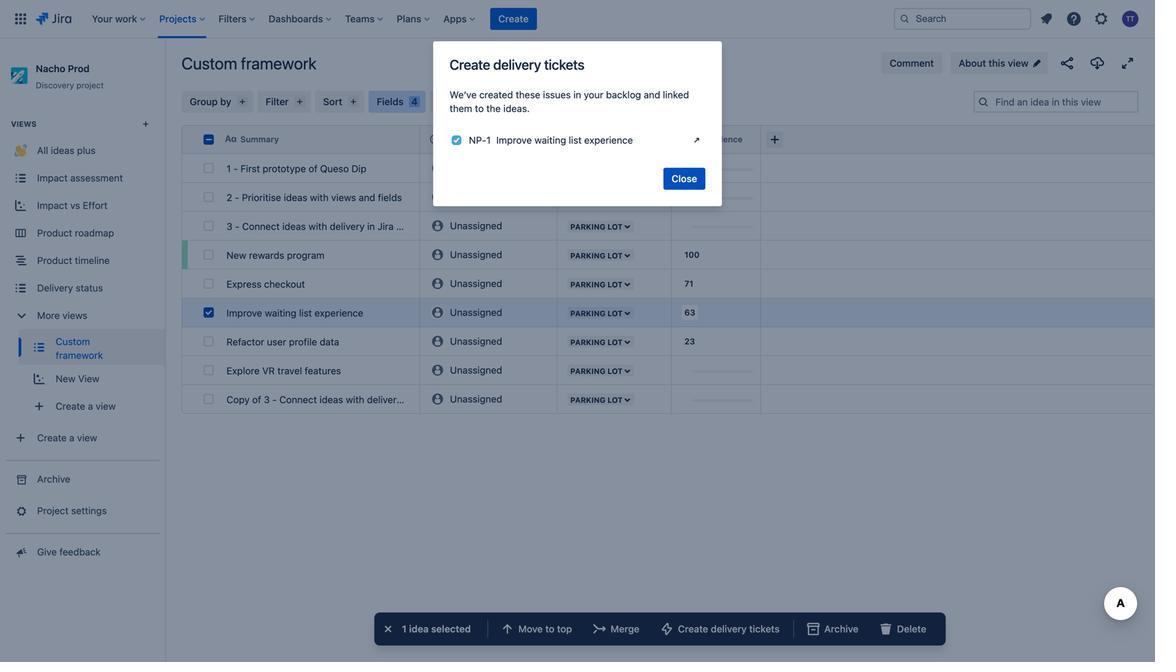 Task type: describe. For each thing, give the bounding box(es) containing it.
assignee
[[445, 134, 482, 144]]

program
[[287, 250, 325, 261]]

create button
[[490, 8, 537, 30]]

status button
[[563, 129, 666, 151]]

63
[[685, 308, 696, 318]]

fields
[[377, 96, 404, 107]]

1 vertical spatial archive
[[825, 624, 859, 635]]

impact for impact vs effort
[[37, 200, 68, 211]]

np-
[[469, 135, 487, 146]]

close
[[672, 173, 698, 184]]

assignee button
[[426, 129, 552, 151]]

selected
[[431, 624, 471, 635]]

archive button for delete button
[[800, 619, 867, 641]]

0 horizontal spatial waiting
[[265, 308, 297, 319]]

impact assessment link
[[0, 165, 165, 192]]

queso
[[320, 163, 349, 174]]

experience inside create delivery tickets dialog
[[585, 135, 633, 146]]

impact vs effort
[[37, 200, 108, 211]]

effort
[[83, 200, 108, 211]]

improve inside create delivery tickets dialog
[[497, 135, 532, 146]]

custom inside custom framework
[[56, 336, 90, 348]]

roadmap
[[75, 227, 114, 239]]

assignee image
[[430, 134, 441, 145]]

custom framework inside jira product discovery navigation element
[[56, 336, 103, 361]]

100
[[685, 250, 700, 260]]

these
[[516, 89, 541, 100]]

0 horizontal spatial of
[[252, 394, 261, 406]]

timeline
[[75, 255, 110, 266]]

1 vertical spatial improve
[[227, 308, 262, 319]]

product timeline link
[[0, 247, 165, 275]]

Search field
[[894, 8, 1032, 30]]

0 vertical spatial connect
[[242, 221, 280, 232]]

move to top image
[[499, 621, 516, 638]]

filter button
[[258, 91, 311, 113]]

create banner
[[0, 0, 1156, 39]]

prioritise
[[242, 192, 281, 203]]

framework inside group
[[56, 350, 103, 361]]

custom framework link
[[19, 330, 165, 365]]

profile
[[289, 336, 317, 348]]

new view
[[56, 373, 100, 385]]

product roadmap link
[[0, 220, 165, 247]]

2 - prioritise ideas with views and fields
[[227, 192, 402, 203]]

new for new rewards program
[[227, 250, 246, 261]]

2 horizontal spatial create
[[678, 624, 709, 635]]

all
[[37, 145, 48, 156]]

1 idea selected
[[402, 624, 471, 635]]

unassigned for explore vr travel features
[[450, 365, 503, 376]]

give feedback button
[[0, 539, 165, 566]]

unassigned for express checkout
[[450, 278, 503, 289]]

refactor user profile data
[[227, 336, 339, 348]]

project settings image
[[13, 504, 28, 518]]

views
[[11, 120, 37, 129]]

to inside button
[[546, 624, 555, 635]]

prototype
[[263, 163, 306, 174]]

2
[[227, 192, 232, 203]]

merge button
[[586, 619, 648, 641]]

backlog
[[606, 89, 642, 100]]

ideas.
[[504, 103, 530, 114]]

by
[[220, 96, 231, 107]]

group
[[190, 96, 218, 107]]

create delivery tickets inside button
[[678, 624, 780, 635]]

product roadmap
[[37, 227, 114, 239]]

merge image
[[592, 621, 608, 638]]

ideas inside group
[[51, 145, 74, 156]]

delivery status link
[[0, 275, 165, 302]]

archive inside jira product discovery navigation element
[[37, 474, 70, 485]]

views inside jira product discovery navigation element
[[62, 310, 87, 321]]

- for 1
[[234, 163, 238, 174]]

we've created these issues in your backlog and linked them to the ideas.
[[450, 89, 690, 114]]

group by button
[[182, 91, 253, 113]]

new view link
[[19, 365, 165, 393]]

copy of 3 - connect ideas with delivery in jira software
[[227, 394, 473, 406]]

issues
[[543, 89, 571, 100]]

sort button
[[315, 91, 365, 113]]

delete
[[898, 624, 927, 635]]

unassigned for improve waiting list experience
[[450, 307, 503, 318]]

new rewards program
[[227, 250, 325, 261]]

create delivery tickets dialog
[[433, 41, 722, 206]]

jira product discovery navigation element
[[0, 39, 165, 663]]

with for delivery
[[309, 221, 327, 232]]

plus
[[77, 145, 96, 156]]

project
[[76, 80, 104, 90]]

1 inside create delivery tickets dialog
[[487, 135, 491, 146]]

1 - first prototype of queso dip
[[227, 163, 367, 174]]

status image
[[567, 134, 578, 145]]

group by
[[190, 96, 231, 107]]

with for views
[[310, 192, 329, 203]]

1 vertical spatial in
[[367, 221, 375, 232]]

them
[[450, 103, 473, 114]]

unassigned for 3 - connect ideas with delivery in jira software
[[450, 220, 503, 232]]

new for new view
[[56, 373, 76, 385]]

first
[[241, 163, 260, 174]]

express checkout
[[227, 279, 305, 290]]

filter
[[266, 96, 289, 107]]

close button
[[664, 168, 706, 190]]

- for 2
[[235, 192, 239, 203]]

created
[[480, 89, 513, 100]]

create inside dialog
[[450, 56, 491, 73]]

unassigned for copy of 3 - connect ideas with delivery in jira software
[[450, 394, 503, 405]]

product for product roadmap
[[37, 227, 72, 239]]

cell for 3 - connect ideas with delivery in jira software
[[762, 212, 934, 241]]

0 horizontal spatial list
[[299, 308, 312, 319]]

feedback
[[59, 547, 101, 558]]

:wave: image
[[14, 145, 27, 157]]

features
[[305, 365, 341, 377]]

and inside we've created these issues in your backlog and linked them to the ideas.
[[644, 89, 661, 100]]

checkout
[[264, 279, 305, 290]]

impact assessment
[[37, 172, 123, 184]]

ideas down features
[[320, 394, 343, 406]]

vr
[[262, 365, 275, 377]]



Task type: vqa. For each thing, say whether or not it's contained in the screenshot.
bottommost 3
yes



Task type: locate. For each thing, give the bounding box(es) containing it.
project settings
[[37, 505, 107, 517]]

1 product from the top
[[37, 227, 72, 239]]

1 vertical spatial impact
[[37, 200, 68, 211]]

software
[[397, 221, 436, 232], [434, 394, 473, 406]]

0 vertical spatial archive
[[37, 474, 70, 485]]

1 horizontal spatial new
[[227, 250, 246, 261]]

improve down "express"
[[227, 308, 262, 319]]

discovery
[[36, 80, 74, 90]]

and left fields
[[359, 192, 375, 203]]

3 unassigned from the top
[[450, 278, 503, 289]]

4 unassigned from the top
[[450, 307, 503, 318]]

improve down 'ideas.'
[[497, 135, 532, 146]]

list up profile
[[299, 308, 312, 319]]

views down queso
[[331, 192, 356, 203]]

impact down 'all'
[[37, 172, 68, 184]]

0 vertical spatial tickets
[[545, 56, 585, 73]]

0 vertical spatial custom framework
[[182, 54, 317, 73]]

nacho
[[36, 63, 65, 74]]

1 horizontal spatial to
[[546, 624, 555, 635]]

tickets inside dialog
[[545, 56, 585, 73]]

archive button left delete image
[[800, 619, 867, 641]]

settings
[[71, 505, 107, 517]]

- for 3
[[235, 221, 240, 232]]

8 cell from the top
[[762, 356, 934, 385]]

cell for improve waiting list experience
[[762, 299, 934, 327]]

jira
[[378, 221, 394, 232], [415, 394, 431, 406]]

2 impact from the top
[[37, 200, 68, 211]]

move
[[519, 624, 543, 635]]

the
[[487, 103, 501, 114]]

create inside primary element
[[499, 13, 529, 24]]

more views
[[37, 310, 87, 321]]

1 vertical spatial new
[[56, 373, 76, 385]]

0 vertical spatial waiting
[[535, 135, 567, 146]]

2 horizontal spatial in
[[574, 89, 582, 100]]

0 vertical spatial jira
[[378, 221, 394, 232]]

explore vr travel features
[[227, 365, 341, 377]]

delete image
[[878, 621, 895, 638]]

confidence
[[697, 134, 743, 144]]

1 horizontal spatial create
[[499, 13, 529, 24]]

71
[[685, 279, 694, 289]]

1 horizontal spatial archive
[[825, 624, 859, 635]]

0 horizontal spatial views
[[62, 310, 87, 321]]

move to top button
[[494, 619, 581, 641]]

experience right 'status' icon
[[585, 135, 633, 146]]

group containing all ideas plus
[[0, 102, 165, 460]]

1 horizontal spatial 3
[[264, 394, 270, 406]]

0 horizontal spatial 3
[[227, 221, 233, 232]]

1 horizontal spatial experience
[[585, 135, 633, 146]]

create delivery tickets inside dialog
[[450, 56, 585, 73]]

assessment
[[70, 172, 123, 184]]

1
[[487, 135, 491, 146], [227, 163, 231, 174], [402, 624, 407, 635]]

to inside we've created these issues in your backlog and linked them to the ideas.
[[475, 103, 484, 114]]

1 vertical spatial connect
[[280, 394, 317, 406]]

:wave: image
[[14, 145, 27, 157]]

move to top
[[519, 624, 572, 635]]

list inside create delivery tickets dialog
[[569, 135, 582, 146]]

create delivery tickets button
[[654, 619, 788, 641]]

and
[[644, 89, 661, 100], [359, 192, 375, 203]]

improve waiting list experience
[[227, 308, 364, 319]]

rewards
[[249, 250, 285, 261]]

unassigned
[[450, 220, 503, 232], [450, 249, 503, 261], [450, 278, 503, 289], [450, 307, 503, 318], [450, 336, 503, 347], [450, 365, 503, 376], [450, 394, 503, 405]]

0 vertical spatial framework
[[241, 54, 317, 73]]

to
[[475, 103, 484, 114], [546, 624, 555, 635]]

more
[[37, 310, 60, 321]]

custom up group by
[[182, 54, 237, 73]]

0 horizontal spatial archive button
[[0, 466, 165, 493]]

0 vertical spatial create delivery tickets
[[450, 56, 585, 73]]

0 vertical spatial list
[[569, 135, 582, 146]]

1 horizontal spatial of
[[309, 163, 318, 174]]

3 cell from the top
[[762, 212, 934, 241]]

0 horizontal spatial to
[[475, 103, 484, 114]]

jira image
[[36, 11, 71, 27], [36, 11, 71, 27]]

1 unassigned from the top
[[450, 220, 503, 232]]

vs
[[70, 200, 80, 211]]

unassigned for new rewards program
[[450, 249, 503, 261]]

0 vertical spatial new
[[227, 250, 246, 261]]

user
[[267, 336, 286, 348]]

feedback image
[[13, 546, 28, 559]]

prod
[[68, 63, 90, 74]]

improve
[[497, 135, 532, 146], [227, 308, 262, 319]]

create delivery tickets image
[[659, 621, 676, 638]]

cell for explore vr travel features
[[762, 356, 934, 385]]

confidence button
[[677, 129, 756, 151]]

expand image
[[1120, 55, 1137, 72]]

1 vertical spatial custom
[[56, 336, 90, 348]]

data
[[320, 336, 339, 348]]

cell for new rewards program
[[762, 241, 934, 270]]

0 horizontal spatial experience
[[315, 308, 364, 319]]

explore
[[227, 365, 260, 377]]

1 vertical spatial tickets
[[750, 624, 780, 635]]

0 horizontal spatial framework
[[56, 350, 103, 361]]

dip
[[352, 163, 367, 174]]

0 vertical spatial software
[[397, 221, 436, 232]]

1 vertical spatial custom framework
[[56, 336, 103, 361]]

of left queso
[[309, 163, 318, 174]]

impact vs effort link
[[0, 192, 165, 220]]

impact for impact assessment
[[37, 172, 68, 184]]

0 horizontal spatial custom framework
[[56, 336, 103, 361]]

4 cell from the top
[[762, 241, 934, 270]]

1 horizontal spatial custom
[[182, 54, 237, 73]]

1 vertical spatial 3
[[264, 394, 270, 406]]

7 unassigned from the top
[[450, 394, 503, 405]]

1 impact from the top
[[37, 172, 68, 184]]

1 vertical spatial to
[[546, 624, 555, 635]]

fields
[[378, 192, 402, 203]]

copy
[[227, 394, 250, 406]]

travel
[[278, 365, 302, 377]]

product for product timeline
[[37, 255, 72, 266]]

1 vertical spatial archive button
[[800, 619, 867, 641]]

primary element
[[8, 0, 883, 38]]

1 vertical spatial experience
[[315, 308, 364, 319]]

0 vertical spatial create
[[499, 13, 529, 24]]

0 horizontal spatial tickets
[[545, 56, 585, 73]]

1 horizontal spatial and
[[644, 89, 661, 100]]

1 vertical spatial framework
[[56, 350, 103, 361]]

cell for express checkout
[[762, 270, 934, 299]]

custom framework up by
[[182, 54, 317, 73]]

ideas right 'all'
[[51, 145, 74, 156]]

connect
[[242, 221, 280, 232], [280, 394, 317, 406]]

delete button
[[873, 619, 935, 641]]

archive image
[[806, 621, 822, 638]]

experience up the data
[[315, 308, 364, 319]]

1 vertical spatial waiting
[[265, 308, 297, 319]]

0 horizontal spatial in
[[367, 221, 375, 232]]

1 for 1 - first prototype of queso dip
[[227, 163, 231, 174]]

delivery
[[494, 56, 541, 73], [330, 221, 365, 232], [367, 394, 402, 406], [711, 624, 747, 635]]

to left top in the bottom of the page
[[546, 624, 555, 635]]

1 horizontal spatial in
[[405, 394, 412, 406]]

1 horizontal spatial views
[[331, 192, 356, 203]]

1 horizontal spatial framework
[[241, 54, 317, 73]]

3 - connect ideas with delivery in jira software
[[227, 221, 436, 232]]

- left first
[[234, 163, 238, 174]]

2 product from the top
[[37, 255, 72, 266]]

0 horizontal spatial 1
[[227, 163, 231, 174]]

0 horizontal spatial improve
[[227, 308, 262, 319]]

waiting left 'status' icon
[[535, 135, 567, 146]]

create delivery tickets
[[450, 56, 585, 73], [678, 624, 780, 635]]

new inside group
[[56, 373, 76, 385]]

summary button
[[221, 129, 415, 151]]

1 vertical spatial create delivery tickets
[[678, 624, 780, 635]]

23
[[685, 337, 696, 346]]

tickets up 'issues'
[[545, 56, 585, 73]]

cell
[[762, 154, 934, 183], [762, 183, 934, 212], [762, 212, 934, 241], [762, 241, 934, 270], [762, 270, 934, 299], [762, 299, 934, 327], [762, 327, 934, 356], [762, 356, 934, 385], [762, 385, 934, 414]]

new
[[227, 250, 246, 261], [56, 373, 76, 385]]

3
[[227, 221, 233, 232], [264, 394, 270, 406]]

1 left first
[[227, 163, 231, 174]]

Find an idea in this view field
[[992, 92, 1138, 111]]

archive button for project settings "button" at the bottom left of page
[[0, 466, 165, 493]]

delivery inside create delivery tickets dialog
[[494, 56, 541, 73]]

new up "express"
[[227, 250, 246, 261]]

-
[[234, 163, 238, 174], [235, 192, 239, 203], [235, 221, 240, 232], [273, 394, 277, 406]]

- up new rewards program
[[235, 221, 240, 232]]

1 horizontal spatial custom framework
[[182, 54, 317, 73]]

0 vertical spatial 1
[[487, 135, 491, 146]]

custom down more views link
[[56, 336, 90, 348]]

0 horizontal spatial new
[[56, 373, 76, 385]]

custom framework up new view
[[56, 336, 103, 361]]

experience
[[585, 135, 633, 146], [315, 308, 364, 319]]

status
[[76, 283, 103, 294]]

1 vertical spatial jira
[[415, 394, 431, 406]]

1 horizontal spatial tickets
[[750, 624, 780, 635]]

0 vertical spatial archive button
[[0, 466, 165, 493]]

project
[[37, 505, 69, 517]]

0 vertical spatial of
[[309, 163, 318, 174]]

1 horizontal spatial create delivery tickets
[[678, 624, 780, 635]]

all ideas plus link
[[0, 137, 165, 165]]

cell for copy of 3 - connect ideas with delivery in jira software
[[762, 385, 934, 414]]

1 horizontal spatial improve
[[497, 135, 532, 146]]

- down vr
[[273, 394, 277, 406]]

product timeline
[[37, 255, 110, 266]]

your
[[584, 89, 604, 100]]

new left view
[[56, 373, 76, 385]]

framework up new view
[[56, 350, 103, 361]]

product up "delivery"
[[37, 255, 72, 266]]

1 vertical spatial with
[[309, 221, 327, 232]]

0 vertical spatial to
[[475, 103, 484, 114]]

top
[[557, 624, 572, 635]]

create
[[499, 13, 529, 24], [450, 56, 491, 73], [678, 624, 709, 635]]

2 vertical spatial with
[[346, 394, 365, 406]]

1 right the assignee
[[487, 135, 491, 146]]

linked
[[663, 89, 690, 100]]

product down impact vs effort
[[37, 227, 72, 239]]

framework
[[241, 54, 317, 73], [56, 350, 103, 361]]

2 unassigned from the top
[[450, 249, 503, 261]]

np-1 improve waiting list experience
[[469, 135, 633, 146]]

waiting up refactor user profile data
[[265, 308, 297, 319]]

3 right copy
[[264, 394, 270, 406]]

of right copy
[[252, 394, 261, 406]]

impact left vs
[[37, 200, 68, 211]]

1 horizontal spatial 1
[[402, 624, 407, 635]]

0 vertical spatial in
[[574, 89, 582, 100]]

2 vertical spatial create
[[678, 624, 709, 635]]

in inside we've created these issues in your backlog and linked them to the ideas.
[[574, 89, 582, 100]]

ideas
[[51, 145, 74, 156], [284, 192, 308, 203], [282, 221, 306, 232], [320, 394, 343, 406]]

- right 2
[[235, 192, 239, 203]]

search image
[[900, 13, 911, 24]]

list
[[569, 135, 582, 146], [299, 308, 312, 319]]

2 cell from the top
[[762, 183, 934, 212]]

5 cell from the top
[[762, 270, 934, 299]]

3 down 2
[[227, 221, 233, 232]]

group
[[0, 102, 165, 460]]

close image
[[380, 621, 397, 638]]

archive button
[[0, 466, 165, 493], [800, 619, 867, 641]]

delivery status
[[37, 283, 103, 294]]

with
[[310, 192, 329, 203], [309, 221, 327, 232], [346, 394, 365, 406]]

0 vertical spatial views
[[331, 192, 356, 203]]

1 vertical spatial software
[[434, 394, 473, 406]]

impact
[[37, 172, 68, 184], [37, 200, 68, 211]]

archive up project
[[37, 474, 70, 485]]

connect down travel at the bottom left of the page
[[280, 394, 317, 406]]

5 unassigned from the top
[[450, 336, 503, 347]]

unassigned for refactor user profile data
[[450, 336, 503, 347]]

and left linked
[[644, 89, 661, 100]]

delivery inside create delivery tickets button
[[711, 624, 747, 635]]

0 horizontal spatial create delivery tickets
[[450, 56, 585, 73]]

summary
[[240, 134, 279, 144]]

cell for 1 - first prototype of queso dip
[[762, 154, 934, 183]]

6 cell from the top
[[762, 299, 934, 327]]

refactor
[[227, 336, 264, 348]]

cell for 2 - prioritise ideas with views and fields
[[762, 183, 934, 212]]

waiting inside create delivery tickets dialog
[[535, 135, 567, 146]]

1 cell from the top
[[762, 154, 934, 183]]

give feedback
[[37, 547, 101, 558]]

0 vertical spatial product
[[37, 227, 72, 239]]

all ideas plus
[[37, 145, 96, 156]]

ideas up program
[[282, 221, 306, 232]]

0 vertical spatial 3
[[227, 221, 233, 232]]

ideas down the 1 - first prototype of queso dip
[[284, 192, 308, 203]]

archive button up project settings "button" at the bottom left of page
[[0, 466, 165, 493]]

0 vertical spatial impact
[[37, 172, 68, 184]]

1 vertical spatial 1
[[227, 163, 231, 174]]

0 vertical spatial experience
[[585, 135, 633, 146]]

1 vertical spatial of
[[252, 394, 261, 406]]

0 horizontal spatial custom
[[56, 336, 90, 348]]

project settings button
[[0, 498, 165, 525]]

1 horizontal spatial list
[[569, 135, 582, 146]]

cell for refactor user profile data
[[762, 327, 934, 356]]

status
[[582, 134, 609, 144]]

create delivery tickets up these
[[450, 56, 585, 73]]

None range field
[[682, 157, 754, 182], [682, 186, 754, 211], [682, 215, 754, 240], [682, 359, 754, 384], [682, 388, 754, 413], [682, 157, 754, 182], [682, 186, 754, 211], [682, 215, 754, 240], [682, 359, 754, 384], [682, 388, 754, 413]]

1 vertical spatial views
[[62, 310, 87, 321]]

6 unassigned from the top
[[450, 365, 503, 376]]

1 left idea
[[402, 624, 407, 635]]

0 horizontal spatial and
[[359, 192, 375, 203]]

create delivery tickets right create delivery tickets icon at the right of the page
[[678, 624, 780, 635]]

1 vertical spatial list
[[299, 308, 312, 319]]

delivery
[[37, 283, 73, 294]]

0 vertical spatial custom
[[182, 54, 237, 73]]

tickets left archive image
[[750, 624, 780, 635]]

0 horizontal spatial create
[[450, 56, 491, 73]]

tickets inside button
[[750, 624, 780, 635]]

list left status
[[569, 135, 582, 146]]

0 vertical spatial improve
[[497, 135, 532, 146]]

product
[[37, 227, 72, 239], [37, 255, 72, 266]]

1 vertical spatial product
[[37, 255, 72, 266]]

2 horizontal spatial 1
[[487, 135, 491, 146]]

2 vertical spatial 1
[[402, 624, 407, 635]]

summary image
[[225, 134, 236, 145]]

to left the on the left top of the page
[[475, 103, 484, 114]]

custom
[[182, 54, 237, 73], [56, 336, 90, 348]]

1 horizontal spatial waiting
[[535, 135, 567, 146]]

1 horizontal spatial jira
[[415, 394, 431, 406]]

1 for 1 idea selected
[[402, 624, 407, 635]]

2 vertical spatial in
[[405, 394, 412, 406]]

1 vertical spatial and
[[359, 192, 375, 203]]

in
[[574, 89, 582, 100], [367, 221, 375, 232], [405, 394, 412, 406]]

view
[[78, 373, 100, 385]]

archive right archive image
[[825, 624, 859, 635]]

connect down prioritise
[[242, 221, 280, 232]]

0 horizontal spatial archive
[[37, 474, 70, 485]]

open image
[[692, 135, 703, 146]]

framework up filter
[[241, 54, 317, 73]]

0 horizontal spatial jira
[[378, 221, 394, 232]]

express
[[227, 279, 262, 290]]

9 cell from the top
[[762, 385, 934, 414]]

0 vertical spatial and
[[644, 89, 661, 100]]

views right more
[[62, 310, 87, 321]]

0 vertical spatial with
[[310, 192, 329, 203]]

sort
[[323, 96, 343, 107]]

1 horizontal spatial archive button
[[800, 619, 867, 641]]

7 cell from the top
[[762, 327, 934, 356]]



